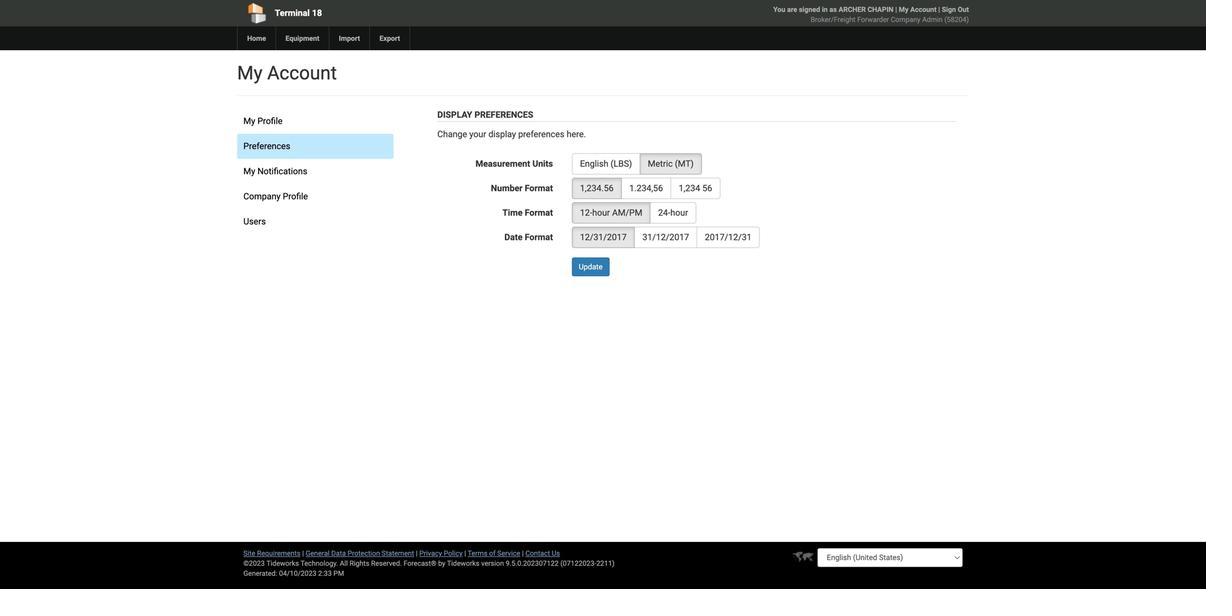 Task type: vqa. For each thing, say whether or not it's contained in the screenshot.
1,234.56
yes



Task type: describe. For each thing, give the bounding box(es) containing it.
my account link
[[899, 5, 937, 14]]

1,234 56
[[679, 183, 713, 194]]

24-hour
[[658, 208, 688, 218]]

tideworks
[[447, 560, 480, 568]]

of
[[489, 550, 496, 558]]

out
[[958, 5, 969, 14]]

pm
[[334, 570, 344, 578]]

privacy policy link
[[420, 550, 463, 558]]

number
[[491, 183, 523, 194]]

company inside you are signed in as archer chapin | my account | sign out broker/freight forwarder company admin (58204)
[[891, 15, 921, 24]]

users
[[244, 217, 266, 227]]

terminal
[[275, 8, 310, 18]]

12/31/2017
[[580, 232, 627, 243]]

export link
[[370, 26, 410, 50]]

sign
[[942, 5, 957, 14]]

general data protection statement link
[[306, 550, 414, 558]]

| up tideworks at the bottom left of the page
[[465, 550, 466, 558]]

date
[[505, 232, 523, 243]]

metric
[[648, 159, 673, 169]]

display
[[489, 129, 516, 140]]

change your display preferences here.
[[438, 129, 586, 140]]

profile for company profile
[[283, 191, 308, 202]]

service
[[498, 550, 521, 558]]

12-
[[580, 208, 593, 218]]

us
[[552, 550, 560, 558]]

version
[[481, 560, 504, 568]]

chapin
[[868, 5, 894, 14]]

31/12/2017
[[643, 232, 690, 243]]

1,234.56
[[580, 183, 614, 194]]

home
[[247, 34, 266, 42]]

update button
[[572, 258, 610, 277]]

home link
[[237, 26, 276, 50]]

my for my profile
[[244, 116, 255, 126]]

1.234,56
[[630, 183, 663, 194]]

number format
[[491, 183, 553, 194]]

account inside you are signed in as archer chapin | my account | sign out broker/freight forwarder company admin (58204)
[[911, 5, 937, 14]]

are
[[788, 5, 798, 14]]

english
[[580, 159, 609, 169]]

1 vertical spatial preferences
[[244, 141, 290, 151]]

56
[[703, 183, 713, 194]]

terminal 18 link
[[237, 0, 531, 26]]

reserved.
[[371, 560, 402, 568]]

measurement
[[476, 159, 531, 169]]

in
[[822, 5, 828, 14]]

format for number format
[[525, 183, 553, 194]]

contact
[[526, 550, 550, 558]]

24-
[[658, 208, 671, 218]]

2:33
[[318, 570, 332, 578]]

2211)
[[597, 560, 615, 568]]

date format
[[505, 232, 553, 243]]

am/pm
[[612, 208, 643, 218]]

12-hour am/pm
[[580, 208, 643, 218]]

protection
[[348, 550, 380, 558]]

1,234
[[679, 183, 701, 194]]

hour for 12-
[[593, 208, 610, 218]]

import
[[339, 34, 360, 42]]

signed
[[799, 5, 821, 14]]

format for date format
[[525, 232, 553, 243]]

time format
[[503, 208, 553, 218]]



Task type: locate. For each thing, give the bounding box(es) containing it.
preferences up display
[[475, 110, 534, 120]]

preferences
[[475, 110, 534, 120], [244, 141, 290, 151]]

1 horizontal spatial account
[[911, 5, 937, 14]]

1 horizontal spatial preferences
[[475, 110, 534, 120]]

company up "users"
[[244, 191, 281, 202]]

as
[[830, 5, 837, 14]]

archer
[[839, 5, 866, 14]]

9.5.0.202307122
[[506, 560, 559, 568]]

export
[[380, 34, 400, 42]]

2 format from the top
[[525, 208, 553, 218]]

change
[[438, 129, 467, 140]]

(58204)
[[945, 15, 969, 24]]

0 vertical spatial format
[[525, 183, 553, 194]]

terminal 18
[[275, 8, 322, 18]]

account down 'equipment' link at the top left of the page
[[267, 62, 337, 84]]

hour up the 12/31/2017
[[593, 208, 610, 218]]

site requirements | general data protection statement | privacy policy | terms of service | contact us ©2023 tideworks technology. all rights reserved. forecast® by tideworks version 9.5.0.202307122 (07122023-2211) generated: 04/10/2023 2:33 pm
[[244, 550, 615, 578]]

sign out link
[[942, 5, 969, 14]]

1 horizontal spatial hour
[[671, 208, 688, 218]]

hour down 1,234
[[671, 208, 688, 218]]

by
[[438, 560, 446, 568]]

display preferences
[[438, 110, 534, 120]]

0 vertical spatial preferences
[[475, 110, 534, 120]]

format
[[525, 183, 553, 194], [525, 208, 553, 218], [525, 232, 553, 243]]

0 horizontal spatial preferences
[[244, 141, 290, 151]]

| left "general"
[[302, 550, 304, 558]]

forecast®
[[404, 560, 437, 568]]

profile up my notifications
[[258, 116, 283, 126]]

0 horizontal spatial hour
[[593, 208, 610, 218]]

1 vertical spatial format
[[525, 208, 553, 218]]

equipment
[[286, 34, 320, 42]]

hour for 24-
[[671, 208, 688, 218]]

equipment link
[[276, 26, 329, 50]]

broker/freight
[[811, 15, 856, 24]]

my account
[[237, 62, 337, 84]]

3 format from the top
[[525, 232, 553, 243]]

data
[[331, 550, 346, 558]]

generated:
[[244, 570, 277, 578]]

site requirements link
[[244, 550, 301, 558]]

forwarder
[[858, 15, 890, 24]]

my left notifications
[[244, 166, 255, 177]]

(07122023-
[[561, 560, 597, 568]]

my for my notifications
[[244, 166, 255, 177]]

hour
[[593, 208, 610, 218], [671, 208, 688, 218]]

units
[[533, 159, 553, 169]]

0 horizontal spatial account
[[267, 62, 337, 84]]

account
[[911, 5, 937, 14], [267, 62, 337, 84]]

update
[[579, 263, 603, 272]]

| up 9.5.0.202307122
[[522, 550, 524, 558]]

| up forecast®
[[416, 550, 418, 558]]

rights
[[350, 560, 370, 568]]

1 hour from the left
[[593, 208, 610, 218]]

display
[[438, 110, 473, 120]]

format right time
[[525, 208, 553, 218]]

metric (mt)
[[648, 159, 694, 169]]

company profile
[[244, 191, 308, 202]]

you
[[774, 5, 786, 14]]

privacy
[[420, 550, 442, 558]]

company
[[891, 15, 921, 24], [244, 191, 281, 202]]

contact us link
[[526, 550, 560, 558]]

profile for my profile
[[258, 116, 283, 126]]

1 format from the top
[[525, 183, 553, 194]]

site
[[244, 550, 255, 558]]

my
[[899, 5, 909, 14], [237, 62, 263, 84], [244, 116, 255, 126], [244, 166, 255, 177]]

my down "home" link at the top of the page
[[237, 62, 263, 84]]

import link
[[329, 26, 370, 50]]

1 horizontal spatial company
[[891, 15, 921, 24]]

(lbs)
[[611, 159, 632, 169]]

1 vertical spatial profile
[[283, 191, 308, 202]]

english (lbs)
[[580, 159, 632, 169]]

| right chapin
[[896, 5, 898, 14]]

here.
[[567, 129, 586, 140]]

requirements
[[257, 550, 301, 558]]

0 horizontal spatial profile
[[258, 116, 283, 126]]

1 vertical spatial account
[[267, 62, 337, 84]]

my right chapin
[[899, 5, 909, 14]]

measurement units
[[476, 159, 553, 169]]

admin
[[923, 15, 943, 24]]

04/10/2023
[[279, 570, 317, 578]]

preferences down my profile
[[244, 141, 290, 151]]

| left sign
[[939, 5, 941, 14]]

my profile
[[244, 116, 283, 126]]

2017/12/31
[[705, 232, 752, 243]]

notifications
[[258, 166, 308, 177]]

time
[[503, 208, 523, 218]]

profile down notifications
[[283, 191, 308, 202]]

terms
[[468, 550, 488, 558]]

terms of service link
[[468, 550, 521, 558]]

technology.
[[301, 560, 338, 568]]

preferences
[[518, 129, 565, 140]]

0 vertical spatial account
[[911, 5, 937, 14]]

account up admin on the top right of the page
[[911, 5, 937, 14]]

0 vertical spatial company
[[891, 15, 921, 24]]

0 horizontal spatial company
[[244, 191, 281, 202]]

©2023 tideworks
[[244, 560, 299, 568]]

your
[[470, 129, 487, 140]]

(mt)
[[675, 159, 694, 169]]

|
[[896, 5, 898, 14], [939, 5, 941, 14], [302, 550, 304, 558], [416, 550, 418, 558], [465, 550, 466, 558], [522, 550, 524, 558]]

my for my account
[[237, 62, 263, 84]]

my up my notifications
[[244, 116, 255, 126]]

my inside you are signed in as archer chapin | my account | sign out broker/freight forwarder company admin (58204)
[[899, 5, 909, 14]]

format down units
[[525, 183, 553, 194]]

policy
[[444, 550, 463, 558]]

format right date
[[525, 232, 553, 243]]

2 hour from the left
[[671, 208, 688, 218]]

my notifications
[[244, 166, 308, 177]]

2 vertical spatial format
[[525, 232, 553, 243]]

statement
[[382, 550, 414, 558]]

general
[[306, 550, 330, 558]]

18
[[312, 8, 322, 18]]

format for time format
[[525, 208, 553, 218]]

1 horizontal spatial profile
[[283, 191, 308, 202]]

0 vertical spatial profile
[[258, 116, 283, 126]]

company down my account link
[[891, 15, 921, 24]]

1 vertical spatial company
[[244, 191, 281, 202]]



